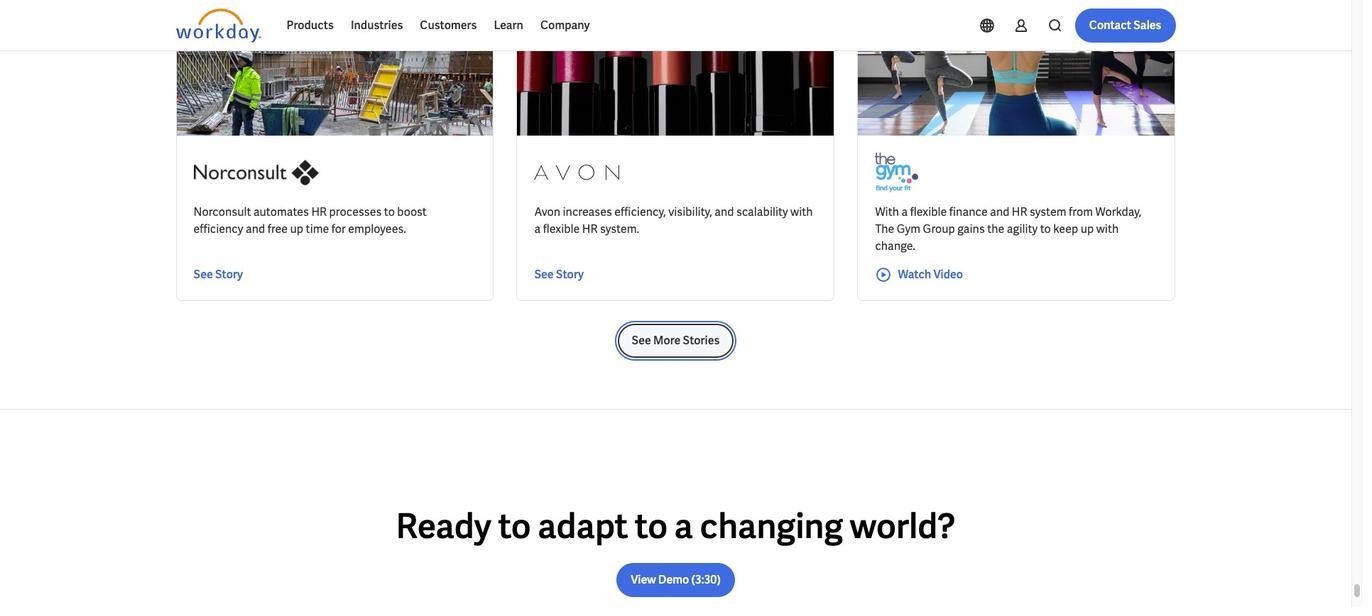 Task type: locate. For each thing, give the bounding box(es) containing it.
sales
[[1134, 18, 1162, 33]]

efficiency
[[194, 222, 243, 237]]

topic button
[[176, 8, 240, 36]]

0 horizontal spatial see
[[194, 267, 213, 282]]

0 horizontal spatial a
[[534, 222, 541, 237]]

customers
[[420, 18, 477, 33]]

0 horizontal spatial and
[[246, 222, 265, 237]]

see left "stories"
[[632, 333, 651, 348]]

1 up from the left
[[290, 222, 303, 237]]

2 vertical spatial a
[[674, 504, 693, 548]]

view demo (3:30) link
[[617, 563, 735, 597]]

and right "visibility,"
[[715, 205, 734, 219]]

see story link down efficiency
[[194, 266, 243, 283]]

with right scalability
[[791, 205, 813, 219]]

with inside avon increases efficiency, visibility, and scalability with a flexible hr system.
[[791, 205, 813, 219]]

0 horizontal spatial up
[[290, 222, 303, 237]]

1 horizontal spatial and
[[715, 205, 734, 219]]

1 see story from the left
[[194, 267, 243, 282]]

story
[[215, 267, 243, 282], [556, 267, 584, 282]]

story down increases
[[556, 267, 584, 282]]

with
[[791, 205, 813, 219], [1096, 222, 1119, 237]]

0 horizontal spatial more
[[487, 16, 511, 28]]

avon image
[[534, 153, 620, 192]]

2 horizontal spatial hr
[[1012, 205, 1027, 219]]

1 vertical spatial flexible
[[543, 222, 580, 237]]

ready
[[396, 504, 491, 548]]

0 horizontal spatial hr
[[311, 205, 327, 219]]

industries button
[[342, 9, 411, 43]]

hr up time
[[311, 205, 327, 219]]

increases
[[563, 205, 612, 219]]

1 horizontal spatial see story
[[534, 267, 584, 282]]

a
[[902, 205, 908, 219], [534, 222, 541, 237], [674, 504, 693, 548]]

clear all
[[555, 16, 593, 28]]

time
[[306, 222, 329, 237]]

with down workday,
[[1096, 222, 1119, 237]]

a right with
[[902, 205, 908, 219]]

a inside with a flexible finance and hr system from workday, the gym group gains the agility to keep up with change.
[[902, 205, 908, 219]]

see more stories button
[[618, 324, 734, 358]]

more left "stories"
[[653, 333, 681, 348]]

story down efficiency
[[215, 267, 243, 282]]

up right free
[[290, 222, 303, 237]]

1 vertical spatial more
[[653, 333, 681, 348]]

2 up from the left
[[1081, 222, 1094, 237]]

hr
[[311, 205, 327, 219], [1012, 205, 1027, 219], [582, 222, 598, 237]]

1 vertical spatial a
[[534, 222, 541, 237]]

2 horizontal spatial see
[[632, 333, 651, 348]]

1 horizontal spatial see
[[534, 267, 554, 282]]

to down system
[[1040, 222, 1051, 237]]

customers button
[[411, 9, 485, 43]]

workday,
[[1095, 205, 1142, 219]]

0 horizontal spatial with
[[791, 205, 813, 219]]

efficiency,
[[615, 205, 666, 219]]

see down efficiency
[[194, 267, 213, 282]]

flexible
[[910, 205, 947, 219], [543, 222, 580, 237]]

to up "employees."
[[384, 205, 395, 219]]

2 horizontal spatial and
[[990, 205, 1010, 219]]

see down avon
[[534, 267, 554, 282]]

0 vertical spatial more
[[487, 16, 511, 28]]

more button
[[476, 8, 540, 36]]

hr down increases
[[582, 222, 598, 237]]

to inside with a flexible finance and hr system from workday, the gym group gains the agility to keep up with change.
[[1040, 222, 1051, 237]]

more right customers
[[487, 16, 511, 28]]

hr inside avon increases efficiency, visibility, and scalability with a flexible hr system.
[[582, 222, 598, 237]]

see story down avon
[[534, 267, 584, 282]]

0 horizontal spatial story
[[215, 267, 243, 282]]

a up view demo (3:30) on the bottom of the page
[[674, 504, 693, 548]]

up down the from
[[1081, 222, 1094, 237]]

1 see story link from the left
[[194, 266, 243, 283]]

see story link
[[194, 266, 243, 283], [534, 266, 584, 283]]

to
[[384, 205, 395, 219], [1040, 222, 1051, 237], [498, 504, 531, 548], [635, 504, 668, 548]]

and for finance
[[990, 205, 1010, 219]]

see story
[[194, 267, 243, 282], [534, 267, 584, 282]]

up inside with a flexible finance and hr system from workday, the gym group gains the agility to keep up with change.
[[1081, 222, 1094, 237]]

up
[[290, 222, 303, 237], [1081, 222, 1094, 237]]

see story down efficiency
[[194, 267, 243, 282]]

norconsult automates hr processes to boost efficiency and free up time for employees.
[[194, 205, 427, 237]]

see story link down avon
[[534, 266, 584, 283]]

with inside with a flexible finance and hr system from workday, the gym group gains the agility to keep up with change.
[[1096, 222, 1119, 237]]

flexible down avon
[[543, 222, 580, 237]]

1 horizontal spatial flexible
[[910, 205, 947, 219]]

topic
[[187, 16, 211, 28]]

and
[[715, 205, 734, 219], [990, 205, 1010, 219], [246, 222, 265, 237]]

2 see story from the left
[[534, 267, 584, 282]]

watch
[[898, 267, 931, 282]]

and inside norconsult automates hr processes to boost efficiency and free up time for employees.
[[246, 222, 265, 237]]

hr up agility
[[1012, 205, 1027, 219]]

the
[[875, 222, 894, 237]]

0 vertical spatial flexible
[[910, 205, 947, 219]]

to inside norconsult automates hr processes to boost efficiency and free up time for employees.
[[384, 205, 395, 219]]

see
[[194, 267, 213, 282], [534, 267, 554, 282], [632, 333, 651, 348]]

industries
[[351, 18, 403, 33]]

and up the
[[990, 205, 1010, 219]]

1 story from the left
[[215, 267, 243, 282]]

1 horizontal spatial up
[[1081, 222, 1094, 237]]

2 story from the left
[[556, 267, 584, 282]]

flexible up group
[[910, 205, 947, 219]]

and left free
[[246, 222, 265, 237]]

learn button
[[485, 9, 532, 43]]

to left adapt
[[498, 504, 531, 548]]

industry
[[262, 16, 300, 28]]

automates
[[253, 205, 309, 219]]

2 see story link from the left
[[534, 266, 584, 283]]

learn
[[494, 18, 523, 33]]

clear
[[555, 16, 579, 28]]

0 vertical spatial with
[[791, 205, 813, 219]]

processes
[[329, 205, 382, 219]]

1 horizontal spatial with
[[1096, 222, 1119, 237]]

a down avon
[[534, 222, 541, 237]]

1 horizontal spatial more
[[653, 333, 681, 348]]

2 horizontal spatial a
[[902, 205, 908, 219]]

1 horizontal spatial story
[[556, 267, 584, 282]]

view demo (3:30)
[[631, 572, 721, 587]]

to up view
[[635, 504, 668, 548]]

norconsult image
[[194, 153, 319, 192]]

group
[[923, 222, 955, 237]]

and inside avon increases efficiency, visibility, and scalability with a flexible hr system.
[[715, 205, 734, 219]]

1 horizontal spatial see story link
[[534, 266, 584, 283]]

0 horizontal spatial flexible
[[543, 222, 580, 237]]

norconsult
[[194, 205, 251, 219]]

1 vertical spatial with
[[1096, 222, 1119, 237]]

1 horizontal spatial hr
[[582, 222, 598, 237]]

up inside norconsult automates hr processes to boost efficiency and free up time for employees.
[[290, 222, 303, 237]]

see more stories
[[632, 333, 720, 348]]

0 horizontal spatial see story
[[194, 267, 243, 282]]

(3:30)
[[691, 572, 721, 587]]

0 vertical spatial a
[[902, 205, 908, 219]]

ready to adapt to a changing world?
[[396, 504, 956, 548]]

business outcome button
[[340, 8, 465, 36]]

0 horizontal spatial see story link
[[194, 266, 243, 283]]

and inside with a flexible finance and hr system from workday, the gym group gains the agility to keep up with change.
[[990, 205, 1010, 219]]

more
[[487, 16, 511, 28], [653, 333, 681, 348]]

business outcome
[[351, 16, 436, 28]]



Task type: describe. For each thing, give the bounding box(es) containing it.
products button
[[278, 9, 342, 43]]

view
[[631, 572, 656, 587]]

employees.
[[348, 222, 406, 237]]

boost
[[397, 205, 427, 219]]

watch video
[[898, 267, 963, 282]]

gym
[[897, 222, 921, 237]]

outcome
[[394, 16, 436, 28]]

story for a
[[556, 267, 584, 282]]

and for visibility,
[[715, 205, 734, 219]]

hr inside with a flexible finance and hr system from workday, the gym group gains the agility to keep up with change.
[[1012, 205, 1027, 219]]

system.
[[600, 222, 639, 237]]

stories
[[683, 333, 720, 348]]

gains
[[958, 222, 985, 237]]

contact sales
[[1089, 18, 1162, 33]]

with
[[875, 205, 899, 219]]

from
[[1069, 205, 1093, 219]]

business
[[351, 16, 392, 28]]

system
[[1030, 205, 1066, 219]]

the gym limited image
[[875, 153, 918, 192]]

contact
[[1089, 18, 1131, 33]]

contact sales link
[[1075, 9, 1176, 43]]

Search Customer Stories text field
[[974, 9, 1148, 34]]

story for and
[[215, 267, 243, 282]]

see story link for and
[[194, 266, 243, 283]]

keep
[[1053, 222, 1078, 237]]

flexible inside with a flexible finance and hr system from workday, the gym group gains the agility to keep up with change.
[[910, 205, 947, 219]]

demo
[[658, 572, 689, 587]]

agility
[[1007, 222, 1038, 237]]

avon
[[534, 205, 560, 219]]

flexible inside avon increases efficiency, visibility, and scalability with a flexible hr system.
[[543, 222, 580, 237]]

hr inside norconsult automates hr processes to boost efficiency and free up time for employees.
[[311, 205, 327, 219]]

see for avon increases efficiency, visibility, and scalability with a flexible hr system.
[[534, 267, 554, 282]]

scalability
[[737, 205, 788, 219]]

avon increases efficiency, visibility, and scalability with a flexible hr system.
[[534, 205, 813, 237]]

1 horizontal spatial a
[[674, 504, 693, 548]]

world?
[[850, 504, 956, 548]]

see for norconsult automates hr processes to boost efficiency and free up time for employees.
[[194, 267, 213, 282]]

clear all button
[[551, 8, 597, 36]]

changing
[[700, 504, 843, 548]]

visibility,
[[668, 205, 712, 219]]

a inside avon increases efficiency, visibility, and scalability with a flexible hr system.
[[534, 222, 541, 237]]

see story link for a
[[534, 266, 584, 283]]

company
[[540, 18, 590, 33]]

industry button
[[251, 8, 329, 36]]

see story for and
[[194, 267, 243, 282]]

video
[[934, 267, 963, 282]]

go to the homepage image
[[176, 9, 261, 43]]

see story for a
[[534, 267, 584, 282]]

company button
[[532, 9, 598, 43]]

for
[[332, 222, 346, 237]]

adapt
[[538, 504, 628, 548]]

see inside button
[[632, 333, 651, 348]]

finance
[[949, 205, 988, 219]]

free
[[268, 222, 288, 237]]

all
[[581, 16, 593, 28]]

products
[[287, 18, 334, 33]]

change.
[[875, 239, 915, 254]]

with a flexible finance and hr system from workday, the gym group gains the agility to keep up with change.
[[875, 205, 1142, 254]]

the
[[987, 222, 1005, 237]]

watch video link
[[875, 266, 963, 283]]



Task type: vqa. For each thing, say whether or not it's contained in the screenshot.
reports
no



